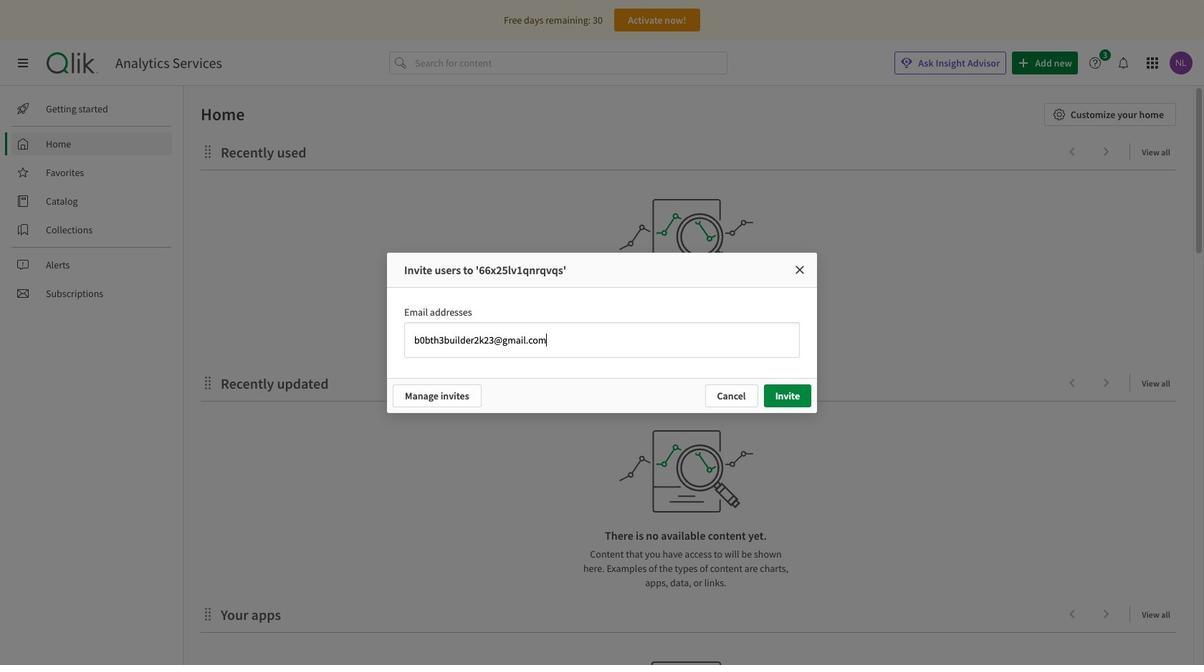 Task type: describe. For each thing, give the bounding box(es) containing it.
analytics services element
[[115, 54, 222, 72]]



Task type: vqa. For each thing, say whether or not it's contained in the screenshot.
Explore the demo image
no



Task type: locate. For each thing, give the bounding box(es) containing it.
None text field
[[413, 331, 791, 349]]

close sidebar menu image
[[17, 57, 29, 69]]

navigation pane element
[[0, 92, 183, 311]]

move collection image
[[201, 144, 215, 159], [201, 376, 215, 390]]

move collection image
[[201, 608, 215, 622]]

main content
[[178, 86, 1204, 666]]

1 vertical spatial move collection image
[[201, 376, 215, 390]]

0 vertical spatial move collection image
[[201, 144, 215, 159]]

dialog
[[387, 253, 817, 413]]



